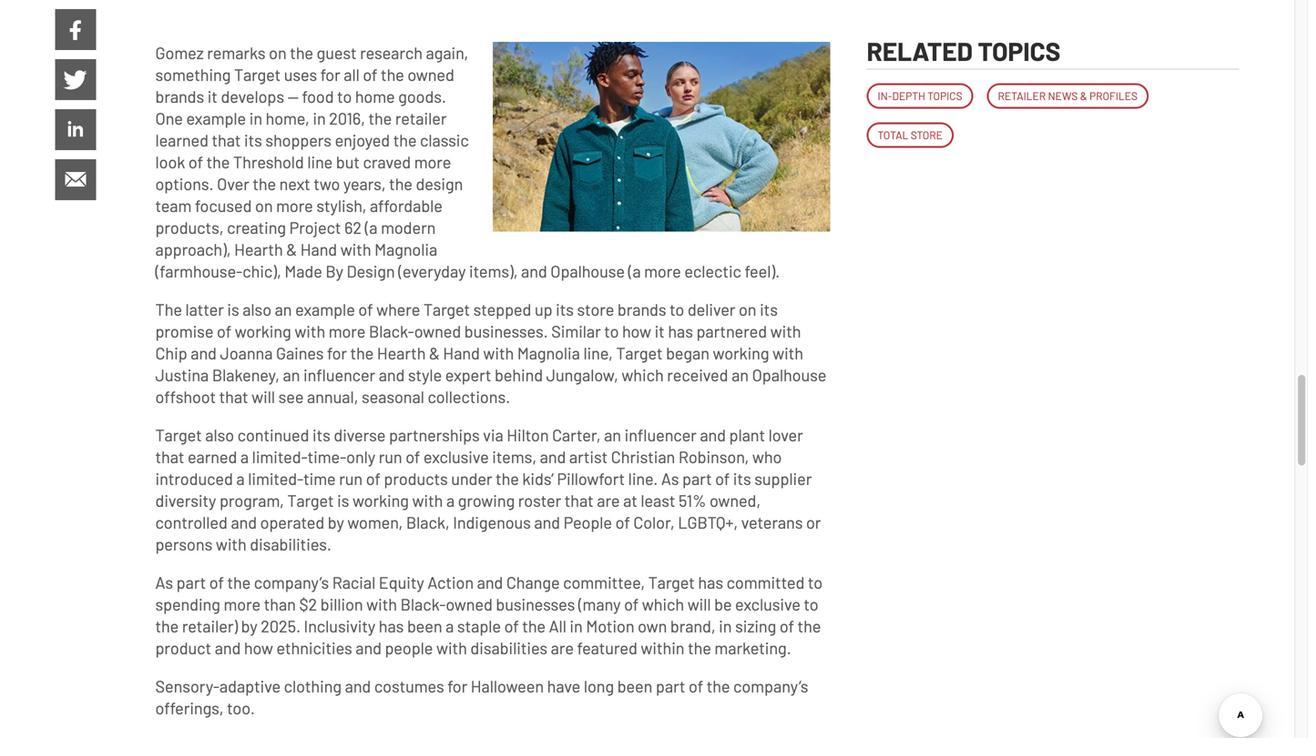 Task type: vqa. For each thing, say whether or not it's contained in the screenshot.
topmost 2021
no



Task type: describe. For each thing, give the bounding box(es) containing it.
& inside the latter is also an example of where target stepped up its store brands to deliver on its promise of working with more black-owned businesses. similar to how it has partnered with chip and joanna gaines for the hearth & hand with magnolia line, target began working with justina blakeney, an influencer and style expert behind jungalow, which received an opalhouse offshoot that will see annual, seasonal collections.
[[429, 343, 440, 363]]

in-depth topics link
[[867, 83, 974, 109]]

is inside target also continued its diverse partnerships via hilton carter, an influencer and plant lover that earned a limited-time-only run of exclusive items, and artist christian robinson, who introduced a limited-time run of products under the kids' pillowfort line. as part of its supplier diversity program, target is working with a growing roster that are at least 51% owned, controlled and operated by women, black, indigenous and people of color, lgbtq+, veterans or persons
[[337, 491, 349, 511]]

latter
[[185, 300, 224, 319]]

color,
[[633, 513, 675, 532]]

inclusivity
[[304, 617, 376, 636]]

the down retailer
[[393, 130, 417, 150]]

sensory-adaptive clothing and costumes for halloween have long been part of the company's offerings, too.
[[155, 677, 808, 718]]

with down businesses.
[[483, 343, 514, 363]]

jungalow,
[[546, 365, 618, 385]]

company's inside as part of the company's racial equity action and change committee, target has committed to spending more than $2 billion with black-owned businesses (many of which will be exclusive to the retailer) by 2025. inclusivity has been a staple of the all in motion own brand, in sizing of the product and how ethnicities and people with disabilities are featured within the marketing.
[[254, 573, 329, 593]]

2016,
[[329, 108, 365, 128]]

$2
[[299, 595, 317, 614]]

been inside as part of the company's racial equity action and change committee, target has committed to spending more than $2 billion with black-owned businesses (many of which will be exclusive to the retailer) by 2025. inclusivity has been a staple of the all in motion own brand, in sizing of the product and how ethnicities and people with disabilities are featured within the marketing.
[[407, 617, 442, 636]]

opalhouse inside the latter is also an example of where target stepped up its store brands to deliver on its promise of working with more black-owned businesses. similar to how it has partnered with chip and joanna gaines for the hearth & hand with magnolia line, target began working with justina blakeney, an influencer and style expert behind jungalow, which received an opalhouse offshoot that will see annual, seasonal collections.
[[752, 365, 827, 385]]

will inside the latter is also an example of where target stepped up its store brands to deliver on its promise of working with more black-owned businesses. similar to how it has partnered with chip and joanna gaines for the hearth & hand with magnolia line, target began working with justina blakeney, an influencer and style expert behind jungalow, which received an opalhouse offshoot that will see annual, seasonal collections.
[[252, 387, 275, 407]]

began
[[666, 343, 710, 363]]

something
[[155, 65, 231, 84]]

the down threshold
[[253, 174, 276, 194]]

of up own
[[624, 595, 639, 614]]

magnolia inside 'gomez remarks on the guest research again, something target uses for all of the owned brands it develops — food to home goods. one example in home, in 2016, the retailer learned that its shoppers enjoyed the classic look of the threshold line but craved more options. over the next two years, the design team focused on more stylish, affordable products, creating project 62 (a modern approach), hearth & hand with magnolia (farmhouse-chic), made by design (everyday items), and opalhouse (a more eclectic feel).'
[[375, 240, 437, 259]]

indigenous
[[453, 513, 531, 532]]

racial
[[332, 573, 376, 593]]

brand,
[[670, 617, 716, 636]]

with inside 'gomez remarks on the guest research again, something target uses for all of the owned brands it develops — food to home goods. one example in home, in 2016, the retailer learned that its shoppers enjoyed the classic look of the threshold line but craved more options. over the next two years, the design team focused on more stylish, affordable products, creating project 62 (a modern approach), hearth & hand with magnolia (farmhouse-chic), made by design (everyday items), and opalhouse (a more eclectic feel).'
[[340, 240, 371, 259]]

(many
[[578, 595, 621, 614]]

ethnicities
[[277, 639, 352, 658]]

to inside 'gomez remarks on the guest research again, something target uses for all of the owned brands it develops — food to home goods. one example in home, in 2016, the retailer learned that its shoppers enjoyed the classic look of the threshold line but craved more options. over the next two years, the design team focused on more stylish, affordable products, creating project 62 (a modern approach), hearth & hand with magnolia (farmhouse-chic), made by design (everyday items), and opalhouse (a more eclectic feel).'
[[337, 87, 352, 106]]

target also continued its diverse partnerships via hilton carter, an influencer and plant lover that earned a limited-time-only run of exclusive items, and artist christian robinson, who introduced a limited-time run of products under the kids' pillowfort line. as part of its supplier diversity program, target is working with a growing roster that are at least 51% owned, controlled and operated by women, black, indigenous and people of color, lgbtq+, veterans or persons
[[155, 425, 821, 554]]

part inside target also continued its diverse partnerships via hilton carter, an influencer and plant lover that earned a limited-time-only run of exclusive items, and artist christian robinson, who introduced a limited-time run of products under the kids' pillowfort line. as part of its supplier diversity program, target is working with a growing roster that are at least 51% owned, controlled and operated by women, black, indigenous and people of color, lgbtq+, veterans or persons
[[682, 469, 712, 489]]

blakeney,
[[212, 365, 280, 385]]

that inside the latter is also an example of where target stepped up its store brands to deliver on its promise of working with more black-owned businesses. similar to how it has partnered with chip and joanna gaines for the hearth & hand with magnolia line, target began working with justina blakeney, an influencer and style expert behind jungalow, which received an opalhouse offshoot that will see annual, seasonal collections.
[[219, 387, 248, 407]]

threshold
[[233, 152, 304, 172]]

the up the 'over' on the left top
[[206, 152, 230, 172]]

of right all
[[363, 65, 378, 84]]

of up disabilities
[[504, 617, 519, 636]]

2 horizontal spatial working
[[713, 343, 769, 363]]

long
[[584, 677, 614, 696]]

brands inside 'gomez remarks on the guest research again, something target uses for all of the owned brands it develops — food to home goods. one example in home, in 2016, the retailer learned that its shoppers enjoyed the classic look of the threshold line but craved more options. over the next two years, the design team focused on more stylish, affordable products, creating project 62 (a modern approach), hearth & hand with magnolia (farmhouse-chic), made by design (everyday items), and opalhouse (a more eclectic feel).'
[[155, 87, 204, 106]]

to down committed at the right bottom of page
[[804, 595, 819, 614]]

its right "up"
[[556, 300, 574, 319]]

to right committed at the right bottom of page
[[808, 573, 823, 593]]

2025.
[[261, 617, 301, 636]]

that inside 'gomez remarks on the guest research again, something target uses for all of the owned brands it develops — food to home goods. one example in home, in 2016, the retailer learned that its shoppers enjoyed the classic look of the threshold line but craved more options. over the next two years, the design team focused on more stylish, affordable products, creating project 62 (a modern approach), hearth & hand with magnolia (farmhouse-chic), made by design (everyday items), and opalhouse (a more eclectic feel).'
[[212, 130, 241, 150]]

the up affordable
[[389, 174, 413, 194]]

style
[[408, 365, 442, 385]]

is inside the latter is also an example of where target stepped up its store brands to deliver on its promise of working with more black-owned businesses. similar to how it has partnered with chip and joanna gaines for the hearth & hand with magnolia line, target began working with justina blakeney, an influencer and style expert behind jungalow, which received an opalhouse offshoot that will see annual, seasonal collections.
[[227, 300, 239, 319]]

in right all
[[570, 617, 583, 636]]

the down "brand,"
[[688, 639, 711, 658]]

the latter is also an example of where target stepped up its store brands to deliver on its promise of working with more black-owned businesses. similar to how it has partnered with chip and joanna gaines for the hearth & hand with magnolia line, target began working with justina blakeney, an influencer and style expert behind jungalow, which received an opalhouse offshoot that will see annual, seasonal collections.
[[155, 300, 827, 407]]

guest
[[317, 43, 357, 63]]

working inside target also continued its diverse partnerships via hilton carter, an influencer and plant lover that earned a limited-time-only run of exclusive items, and artist christian robinson, who introduced a limited-time run of products under the kids' pillowfort line. as part of its supplier diversity program, target is working with a growing roster that are at least 51% owned, controlled and operated by women, black, indigenous and people of color, lgbtq+, veterans or persons
[[353, 491, 409, 511]]

1 horizontal spatial run
[[379, 447, 402, 467]]

items,
[[492, 447, 537, 467]]

chip
[[155, 343, 187, 363]]

in down develops on the left
[[249, 108, 262, 128]]

more left eclectic
[[644, 261, 681, 281]]

the up product
[[155, 617, 179, 636]]

a up "program,"
[[236, 469, 245, 489]]

controlled
[[155, 513, 228, 532]]

opalhouse inside 'gomez remarks on the guest research again, something target uses for all of the owned brands it develops — food to home goods. one example in home, in 2016, the retailer learned that its shoppers enjoyed the classic look of the threshold line but craved more options. over the next two years, the design team focused on more stylish, affordable products, creating project 62 (a modern approach), hearth & hand with magnolia (farmhouse-chic), made by design (everyday items), and opalhouse (a more eclectic feel).'
[[551, 261, 625, 281]]

committee,
[[563, 573, 645, 593]]

gomez
[[155, 43, 204, 63]]

too.
[[227, 699, 255, 718]]

it inside the latter is also an example of where target stepped up its store brands to deliver on its promise of working with more black-owned businesses. similar to how it has partnered with chip and joanna gaines for the hearth & hand with magnolia line, target began working with justina blakeney, an influencer and style expert behind jungalow, which received an opalhouse offshoot that will see annual, seasonal collections.
[[655, 322, 665, 341]]

0 vertical spatial working
[[235, 322, 291, 341]]

only
[[346, 447, 375, 467]]

learned
[[155, 130, 209, 150]]

by inside target also continued its diverse partnerships via hilton carter, an influencer and plant lover that earned a limited-time-only run of exclusive items, and artist christian robinson, who introduced a limited-time run of products under the kids' pillowfort line. as part of its supplier diversity program, target is working with a growing roster that are at least 51% owned, controlled and operated by women, black, indigenous and people of color, lgbtq+, veterans or persons
[[328, 513, 344, 532]]

see
[[278, 387, 304, 407]]

of up options.
[[188, 152, 203, 172]]

related topics
[[867, 36, 1061, 66]]

more up design
[[414, 152, 451, 172]]

target down offshoot
[[155, 425, 202, 445]]

a inside as part of the company's racial equity action and change committee, target has committed to spending more than $2 billion with black-owned businesses (many of which will be exclusive to the retailer) by 2025. inclusivity has been a staple of the all in motion own brand, in sizing of the product and how ethnicities and people with disabilities are featured within the marketing.
[[446, 617, 454, 636]]

approach),
[[155, 240, 231, 259]]

target right line,
[[616, 343, 663, 363]]

0 horizontal spatial has
[[379, 617, 404, 636]]

with up lover
[[773, 343, 803, 363]]

also inside target also continued its diverse partnerships via hilton carter, an influencer and plant lover that earned a limited-time-only run of exclusive items, and artist christian robinson, who introduced a limited-time run of products under the kids' pillowfort line. as part of its supplier diversity program, target is working with a growing roster that are at least 51% owned, controlled and operated by women, black, indigenous and people of color, lgbtq+, veterans or persons
[[205, 425, 234, 445]]

again,
[[426, 43, 468, 63]]

annual,
[[307, 387, 358, 407]]

of down robinson,
[[715, 469, 730, 489]]

part inside the sensory-adaptive clothing and costumes for halloween have long been part of the company's offerings, too.
[[656, 677, 686, 696]]

sizing
[[735, 617, 776, 636]]

partnered
[[696, 322, 767, 341]]

its up time-
[[312, 425, 331, 445]]

the down research
[[381, 65, 404, 84]]

of down at
[[616, 513, 630, 532]]

magnolia inside the latter is also an example of where target stepped up its store brands to deliver on its promise of working with more black-owned businesses. similar to how it has partnered with chip and joanna gaines for the hearth & hand with magnolia line, target began working with justina blakeney, an influencer and style expert behind jungalow, which received an opalhouse offshoot that will see annual, seasonal collections.
[[517, 343, 580, 363]]

next
[[279, 174, 310, 194]]

under
[[451, 469, 492, 489]]

0 vertical spatial topics
[[978, 36, 1061, 66]]

own
[[638, 617, 667, 636]]

uses
[[284, 65, 317, 84]]

a down under
[[446, 491, 455, 511]]

exclusive inside target also continued its diverse partnerships via hilton carter, an influencer and plant lover that earned a limited-time-only run of exclusive items, and artist christian robinson, who introduced a limited-time run of products under the kids' pillowfort line. as part of its supplier diversity program, target is working with a growing roster that are at least 51% owned, controlled and operated by women, black, indigenous and people of color, lgbtq+, veterans or persons
[[424, 447, 489, 467]]

target inside 'gomez remarks on the guest research again, something target uses for all of the owned brands it develops — food to home goods. one example in home, in 2016, the retailer learned that its shoppers enjoyed the classic look of the threshold line but craved more options. over the next two years, the design team focused on more stylish, affordable products, creating project 62 (a modern approach), hearth & hand with magnolia (farmhouse-chic), made by design (everyday items), and opalhouse (a more eclectic feel).'
[[234, 65, 281, 84]]

least
[[641, 491, 676, 511]]

in down be
[[719, 617, 732, 636]]

line
[[307, 152, 333, 172]]

lover
[[769, 425, 803, 445]]

influencer inside the latter is also an example of where target stepped up its store brands to deliver on its promise of working with more black-owned businesses. similar to how it has partnered with chip and joanna gaines for the hearth & hand with magnolia line, target began working with justina blakeney, an influencer and style expert behind jungalow, which received an opalhouse offshoot that will see annual, seasonal collections.
[[303, 365, 375, 385]]

staple
[[457, 617, 501, 636]]

in down food at the top left
[[313, 108, 326, 128]]

offerings,
[[155, 699, 224, 718]]

hand inside 'gomez remarks on the guest research again, something target uses for all of the owned brands it develops — food to home goods. one example in home, in 2016, the retailer learned that its shoppers enjoyed the classic look of the threshold line but craved more options. over the next two years, the design team focused on more stylish, affordable products, creating project 62 (a modern approach), hearth & hand with magnolia (farmhouse-chic), made by design (everyday items), and opalhouse (a more eclectic feel).'
[[300, 240, 337, 259]]

with down staple
[[436, 639, 467, 658]]

continued
[[237, 425, 309, 445]]

1 vertical spatial (a
[[628, 261, 641, 281]]

develops
[[221, 87, 284, 106]]

the up uses
[[290, 43, 313, 63]]

be
[[714, 595, 732, 614]]

as inside target also continued its diverse partnerships via hilton carter, an influencer and plant lover that earned a limited-time-only run of exclusive items, and artist christian robinson, who introduced a limited-time run of products under the kids' pillowfort line. as part of its supplier diversity program, target is working with a growing roster that are at least 51% owned, controlled and operated by women, black, indigenous and people of color, lgbtq+, veterans or persons
[[661, 469, 679, 489]]

marketing.
[[715, 639, 791, 658]]

all
[[549, 617, 567, 636]]

twitter link
[[55, 59, 96, 100]]

target down time
[[287, 491, 334, 511]]

as part of the company's racial equity action and change committee, target has committed to spending more than $2 billion with black-owned businesses (many of which will be exclusive to the retailer) by 2025. inclusivity has been a staple of the all in motion own brand, in sizing of the product and how ethnicities and people with disabilities are featured within the marketing.
[[155, 573, 823, 658]]

all
[[344, 65, 360, 84]]

—
[[288, 87, 299, 106]]

total
[[878, 128, 909, 142]]

retailer
[[395, 108, 447, 128]]

introduced
[[155, 469, 233, 489]]

products,
[[155, 218, 224, 237]]

hearth inside 'gomez remarks on the guest research again, something target uses for all of the owned brands it develops — food to home goods. one example in home, in 2016, the retailer learned that its shoppers enjoyed the classic look of the threshold line but craved more options. over the next two years, the design team focused on more stylish, affordable products, creating project 62 (a modern approach), hearth & hand with magnolia (farmhouse-chic), made by design (everyday items), and opalhouse (a more eclectic feel).'
[[234, 240, 283, 259]]

earned
[[188, 447, 237, 467]]

the down with disabilities. on the bottom left of page
[[227, 573, 251, 593]]

0 vertical spatial on
[[269, 43, 287, 63]]

its up owned,
[[733, 469, 751, 489]]

carter,
[[552, 425, 601, 445]]

christian
[[611, 447, 675, 467]]

by
[[326, 261, 343, 281]]

in-
[[878, 89, 892, 102]]

of right sizing
[[780, 617, 794, 636]]

behind
[[495, 365, 543, 385]]

disabilities.
[[250, 535, 332, 554]]

promise
[[155, 322, 214, 341]]

within
[[641, 639, 685, 658]]

hearth inside the latter is also an example of where target stepped up its store brands to deliver on its promise of working with more black-owned businesses. similar to how it has partnered with chip and joanna gaines for the hearth & hand with magnolia line, target began working with justina blakeney, an influencer and style expert behind jungalow, which received an opalhouse offshoot that will see annual, seasonal collections.
[[377, 343, 426, 363]]

joanna
[[220, 343, 273, 363]]

and down retailer)
[[215, 639, 241, 658]]

the inside the latter is also an example of where target stepped up its store brands to deliver on its promise of working with more black-owned businesses. similar to how it has partnered with chip and joanna gaines for the hearth & hand with magnolia line, target began working with justina blakeney, an influencer and style expert behind jungalow, which received an opalhouse offshoot that will see annual, seasonal collections.
[[350, 343, 374, 363]]

the inside the sensory-adaptive clothing and costumes for halloween have long been part of the company's offerings, too.
[[707, 677, 730, 696]]

committed
[[727, 573, 805, 593]]

by inside as part of the company's racial equity action and change committee, target has committed to spending more than $2 billion with black-owned businesses (many of which will be exclusive to the retailer) by 2025. inclusivity has been a staple of the all in motion own brand, in sizing of the product and how ethnicities and people with disabilities are featured within the marketing.
[[241, 617, 258, 636]]

owned inside 'gomez remarks on the guest research again, something target uses for all of the owned brands it develops — food to home goods. one example in home, in 2016, the retailer learned that its shoppers enjoyed the classic look of the threshold line but craved more options. over the next two years, the design team focused on more stylish, affordable products, creating project 62 (a modern approach), hearth & hand with magnolia (farmhouse-chic), made by design (everyday items), and opalhouse (a more eclectic feel).'
[[408, 65, 454, 84]]

facebook image
[[55, 9, 96, 50]]

target inside as part of the company's racial equity action and change committee, target has committed to spending more than $2 billion with black-owned businesses (many of which will be exclusive to the retailer) by 2025. inclusivity has been a staple of the all in motion own brand, in sizing of the product and how ethnicities and people with disabilities are featured within the marketing.
[[648, 573, 695, 593]]

more inside the latter is also an example of where target stepped up its store brands to deliver on its promise of working with more black-owned businesses. similar to how it has partnered with chip and joanna gaines for the hearth & hand with magnolia line, target began working with justina blakeney, an influencer and style expert behind jungalow, which received an opalhouse offshoot that will see annual, seasonal collections.
[[329, 322, 366, 341]]

owned inside the latter is also an example of where target stepped up its store brands to deliver on its promise of working with more black-owned businesses. similar to how it has partnered with chip and joanna gaines for the hearth & hand with magnolia line, target began working with justina blakeney, an influencer and style expert behind jungalow, which received an opalhouse offshoot that will see annual, seasonal collections.
[[414, 322, 461, 341]]

and up kids'
[[540, 447, 566, 467]]

how inside the latter is also an example of where target stepped up its store brands to deliver on its promise of working with more black-owned businesses. similar to how it has partnered with chip and joanna gaines for the hearth & hand with magnolia line, target began working with justina blakeney, an influencer and style expert behind jungalow, which received an opalhouse offshoot that will see annual, seasonal collections.
[[622, 322, 651, 341]]

of up spending
[[209, 573, 224, 593]]

creating
[[227, 218, 286, 237]]

modern
[[381, 218, 436, 237]]

one
[[155, 108, 183, 128]]

and down inclusivity
[[356, 639, 382, 658]]

project
[[289, 218, 341, 237]]

of down latter
[[217, 322, 232, 341]]

diverse
[[334, 425, 386, 445]]

the inside target also continued its diverse partnerships via hilton carter, an influencer and plant lover that earned a limited-time-only run of exclusive items, and artist christian robinson, who introduced a limited-time run of products under the kids' pillowfort line. as part of its supplier diversity program, target is working with a growing roster that are at least 51% owned, controlled and operated by women, black, indigenous and people of color, lgbtq+, veterans or persons
[[496, 469, 519, 489]]

example inside 'gomez remarks on the guest research again, something target uses for all of the owned brands it develops — food to home goods. one example in home, in 2016, the retailer learned that its shoppers enjoyed the classic look of the threshold line but craved more options. over the next two years, the design team focused on more stylish, affordable products, creating project 62 (a modern approach), hearth & hand with magnolia (farmhouse-chic), made by design (everyday items), and opalhouse (a more eclectic feel).'
[[186, 108, 246, 128]]

of left where
[[358, 300, 373, 319]]

for inside 'gomez remarks on the guest research again, something target uses for all of the owned brands it develops — food to home goods. one example in home, in 2016, the retailer learned that its shoppers enjoyed the classic look of the threshold line but craved more options. over the next two years, the design team focused on more stylish, affordable products, creating project 62 (a modern approach), hearth & hand with magnolia (farmhouse-chic), made by design (everyday items), and opalhouse (a more eclectic feel).'
[[320, 65, 340, 84]]

motion
[[586, 617, 635, 636]]

example inside the latter is also an example of where target stepped up its store brands to deliver on its promise of working with more black-owned businesses. similar to how it has partnered with chip and joanna gaines for the hearth & hand with magnolia line, target began working with justina blakeney, an influencer and style expert behind jungalow, which received an opalhouse offshoot that will see annual, seasonal collections.
[[295, 300, 355, 319]]



Task type: locate. For each thing, give the bounding box(es) containing it.
disabilities
[[470, 639, 548, 658]]

on inside the latter is also an example of where target stepped up its store brands to deliver on its promise of working with more black-owned businesses. similar to how it has partnered with chip and joanna gaines for the hearth & hand with magnolia line, target began working with justina blakeney, an influencer and style expert behind jungalow, which received an opalhouse offshoot that will see annual, seasonal collections.
[[739, 300, 757, 319]]

the down marketing.
[[707, 677, 730, 696]]

and inside 'gomez remarks on the guest research again, something target uses for all of the owned brands it develops — food to home goods. one example in home, in 2016, the retailer learned that its shoppers enjoyed the classic look of the threshold line but craved more options. over the next two years, the design team focused on more stylish, affordable products, creating project 62 (a modern approach), hearth & hand with magnolia (farmhouse-chic), made by design (everyday items), and opalhouse (a more eclectic feel).'
[[521, 261, 547, 281]]

an down made
[[275, 300, 292, 319]]

with down controlled
[[216, 535, 247, 554]]

than
[[264, 595, 296, 614]]

62
[[344, 218, 362, 237]]

its up threshold
[[244, 130, 262, 150]]

run down 'only'
[[339, 469, 363, 489]]

more left than on the bottom
[[224, 595, 261, 614]]

1 vertical spatial will
[[688, 595, 711, 614]]

0 horizontal spatial magnolia
[[375, 240, 437, 259]]

with up black, at bottom
[[412, 491, 443, 511]]

made
[[285, 261, 322, 281]]

kids'
[[522, 469, 554, 489]]

and down roster
[[534, 513, 560, 532]]

opalhouse up store
[[551, 261, 625, 281]]

more inside as part of the company's racial equity action and change committee, target has committed to spending more than $2 billion with black-owned businesses (many of which will be exclusive to the retailer) by 2025. inclusivity has been a staple of the all in motion own brand, in sizing of the product and how ethnicities and people with disabilities are featured within the marketing.
[[224, 595, 261, 614]]

facebook link
[[55, 9, 96, 50]]

0 vertical spatial opalhouse
[[551, 261, 625, 281]]

(a
[[365, 218, 378, 237], [628, 261, 641, 281]]

which inside as part of the company's racial equity action and change committee, target has committed to spending more than $2 billion with black-owned businesses (many of which will be exclusive to the retailer) by 2025. inclusivity has been a staple of the all in motion own brand, in sizing of the product and how ethnicities and people with disabilities are featured within the marketing.
[[642, 595, 684, 614]]

0 horizontal spatial as
[[155, 573, 173, 593]]

limited- up "program,"
[[248, 469, 303, 489]]

seasonal
[[362, 387, 424, 407]]

deliver
[[688, 300, 736, 319]]

total store
[[878, 128, 943, 142]]

which up own
[[642, 595, 684, 614]]

0 vertical spatial exclusive
[[424, 447, 489, 467]]

stylish,
[[316, 196, 367, 216]]

0 horizontal spatial run
[[339, 469, 363, 489]]

0 vertical spatial is
[[227, 300, 239, 319]]

is
[[227, 300, 239, 319], [337, 491, 349, 511]]

opalhouse
[[551, 261, 625, 281], [752, 365, 827, 385]]

(everyday
[[398, 261, 466, 281]]

1 horizontal spatial example
[[295, 300, 355, 319]]

an right received
[[732, 365, 749, 385]]

black- inside as part of the company's racial equity action and change committee, target has committed to spending more than $2 billion with black-owned businesses (many of which will be exclusive to the retailer) by 2025. inclusivity has been a staple of the all in motion own brand, in sizing of the product and how ethnicities and people with disabilities are featured within the marketing.
[[401, 595, 446, 614]]

change
[[506, 573, 560, 593]]

owned,
[[710, 491, 761, 511]]

0 vertical spatial black-
[[369, 322, 414, 341]]

topics inside 'link'
[[928, 89, 963, 102]]

are inside as part of the company's racial equity action and change committee, target has committed to spending more than $2 billion with black-owned businesses (many of which will be exclusive to the retailer) by 2025. inclusivity has been a staple of the all in motion own brand, in sizing of the product and how ethnicities and people with disabilities are featured within the marketing.
[[551, 639, 574, 658]]

email link
[[55, 159, 96, 200]]

1 horizontal spatial will
[[688, 595, 711, 614]]

its down feel).
[[760, 300, 778, 319]]

that
[[212, 130, 241, 150], [219, 387, 248, 407], [155, 447, 184, 467], [565, 491, 594, 511]]

has inside the latter is also an example of where target stepped up its store brands to deliver on its promise of working with more black-owned businesses. similar to how it has partnered with chip and joanna gaines for the hearth & hand with magnolia line, target began working with justina blakeney, an influencer and style expert behind jungalow, which received an opalhouse offshoot that will see annual, seasonal collections.
[[668, 322, 693, 341]]

and right clothing
[[345, 677, 371, 696]]

that up people
[[565, 491, 594, 511]]

retailer news & profiles link
[[987, 83, 1149, 109]]

is up the women,
[[337, 491, 349, 511]]

items),
[[469, 261, 518, 281]]

0 vertical spatial how
[[622, 322, 651, 341]]

black- down equity
[[401, 595, 446, 614]]

an inside target also continued its diverse partnerships via hilton carter, an influencer and plant lover that earned a limited-time-only run of exclusive items, and artist christian robinson, who introduced a limited-time run of products under the kids' pillowfort line. as part of its supplier diversity program, target is working with a growing roster that are at least 51% owned, controlled and operated by women, black, indigenous and people of color, lgbtq+, veterans or persons
[[604, 425, 621, 445]]

of down "brand,"
[[689, 677, 703, 696]]

and up 'seasonal'
[[379, 365, 405, 385]]

twitter image
[[55, 59, 96, 100]]

part down within
[[656, 677, 686, 696]]

been
[[407, 617, 442, 636], [617, 677, 653, 696]]

1 vertical spatial topics
[[928, 89, 963, 102]]

influencer inside target also continued its diverse partnerships via hilton carter, an influencer and plant lover that earned a limited-time-only run of exclusive items, and artist christian robinson, who introduced a limited-time run of products under the kids' pillowfort line. as part of its supplier diversity program, target is working with a growing roster that are at least 51% owned, controlled and operated by women, black, indigenous and people of color, lgbtq+, veterans or persons
[[625, 425, 697, 445]]

it inside 'gomez remarks on the guest research again, something target uses for all of the owned brands it develops — food to home goods. one example in home, in 2016, the retailer learned that its shoppers enjoyed the classic look of the threshold line but craved more options. over the next two years, the design team focused on more stylish, affordable products, creating project 62 (a modern approach), hearth & hand with magnolia (farmhouse-chic), made by design (everyday items), and opalhouse (a more eclectic feel).'
[[207, 87, 218, 106]]

its inside 'gomez remarks on the guest research again, something target uses for all of the owned brands it develops — food to home goods. one example in home, in 2016, the retailer learned that its shoppers enjoyed the classic look of the threshold line but craved more options. over the next two years, the design team focused on more stylish, affordable products, creating project 62 (a modern approach), hearth & hand with magnolia (farmhouse-chic), made by design (everyday items), and opalhouse (a more eclectic feel).'
[[244, 130, 262, 150]]

operated
[[260, 513, 325, 532]]

on up the partnered on the right top of page
[[739, 300, 757, 319]]

company's down marketing.
[[733, 677, 808, 696]]

plant
[[729, 425, 765, 445]]

0 horizontal spatial it
[[207, 87, 218, 106]]

part inside as part of the company's racial equity action and change committee, target has committed to spending more than $2 billion with black-owned businesses (many of which will be exclusive to the retailer) by 2025. inclusivity has been a staple of the all in motion own brand, in sizing of the product and how ethnicities and people with disabilities are featured within the marketing.
[[176, 573, 206, 593]]

1 horizontal spatial working
[[353, 491, 409, 511]]

of up products on the bottom of page
[[406, 447, 420, 467]]

and up "up"
[[521, 261, 547, 281]]

to left deliver
[[670, 300, 684, 319]]

0 horizontal spatial been
[[407, 617, 442, 636]]

0 vertical spatial which
[[622, 365, 664, 385]]

are left at
[[597, 491, 620, 511]]

for
[[320, 65, 340, 84], [327, 343, 347, 363], [448, 677, 468, 696]]

0 horizontal spatial brands
[[155, 87, 204, 106]]

working down the partnered on the right top of page
[[713, 343, 769, 363]]

shoppers
[[266, 130, 332, 150]]

enjoyed
[[335, 130, 390, 150]]

1 vertical spatial part
[[176, 573, 206, 593]]

0 vertical spatial has
[[668, 322, 693, 341]]

pillowfort
[[557, 469, 625, 489]]

0 vertical spatial hand
[[300, 240, 337, 259]]

owned up goods.
[[408, 65, 454, 84]]

1 horizontal spatial &
[[429, 343, 440, 363]]

focused
[[195, 196, 252, 216]]

0 horizontal spatial &
[[286, 240, 297, 259]]

models in clothing image
[[493, 42, 830, 232]]

as inside as part of the company's racial equity action and change committee, target has committed to spending more than $2 billion with black-owned businesses (many of which will be exclusive to the retailer) by 2025. inclusivity has been a staple of the all in motion own brand, in sizing of the product and how ethnicities and people with disabilities are featured within the marketing.
[[155, 573, 173, 593]]

and right action
[[477, 573, 503, 593]]

0 vertical spatial for
[[320, 65, 340, 84]]

0 vertical spatial example
[[186, 108, 246, 128]]

& inside 'gomez remarks on the guest research again, something target uses for all of the owned brands it develops — food to home goods. one example in home, in 2016, the retailer learned that its shoppers enjoyed the classic look of the threshold line but craved more options. over the next two years, the design team focused on more stylish, affordable products, creating project 62 (a modern approach), hearth & hand with magnolia (farmhouse-chic), made by design (everyday items), and opalhouse (a more eclectic feel).'
[[286, 240, 297, 259]]

has up be
[[698, 573, 723, 593]]

0 horizontal spatial exclusive
[[424, 447, 489, 467]]

of inside the sensory-adaptive clothing and costumes for halloween have long been part of the company's offerings, too.
[[689, 677, 703, 696]]

total store link
[[867, 122, 954, 148]]

1 vertical spatial opalhouse
[[752, 365, 827, 385]]

black- inside the latter is also an example of where target stepped up its store brands to deliver on its promise of working with more black-owned businesses. similar to how it has partnered with chip and joanna gaines for the hearth & hand with magnolia line, target began working with justina blakeney, an influencer and style expert behind jungalow, which received an opalhouse offshoot that will see annual, seasonal collections.
[[369, 322, 414, 341]]

2 vertical spatial on
[[739, 300, 757, 319]]

1 vertical spatial run
[[339, 469, 363, 489]]

1 horizontal spatial company's
[[733, 677, 808, 696]]

the right sizing
[[798, 617, 821, 636]]

chic),
[[243, 261, 281, 281]]

1 horizontal spatial has
[[668, 322, 693, 341]]

been inside the sensory-adaptive clothing and costumes for halloween have long been part of the company's offerings, too.
[[617, 677, 653, 696]]

how inside as part of the company's racial equity action and change committee, target has committed to spending more than $2 billion with black-owned businesses (many of which will be exclusive to the retailer) by 2025. inclusivity has been a staple of the all in motion own brand, in sizing of the product and how ethnicities and people with disabilities are featured within the marketing.
[[244, 639, 273, 658]]

hand up expert
[[443, 343, 480, 363]]

been up people
[[407, 617, 442, 636]]

with inside target also continued its diverse partnerships via hilton carter, an influencer and plant lover that earned a limited-time-only run of exclusive items, and artist christian robinson, who introduced a limited-time run of products under the kids' pillowfort line. as part of its supplier diversity program, target is working with a growing roster that are at least 51% owned, controlled and operated by women, black, indigenous and people of color, lgbtq+, veterans or persons
[[412, 491, 443, 511]]

1 vertical spatial it
[[655, 322, 665, 341]]

1 vertical spatial hearth
[[377, 343, 426, 363]]

1 vertical spatial brands
[[618, 300, 666, 319]]

eclectic
[[685, 261, 742, 281]]

justina
[[155, 365, 209, 385]]

0 horizontal spatial (a
[[365, 218, 378, 237]]

in
[[249, 108, 262, 128], [313, 108, 326, 128], [570, 617, 583, 636], [719, 617, 732, 636]]

people
[[564, 513, 612, 532]]

1 horizontal spatial (a
[[628, 261, 641, 281]]

0 horizontal spatial influencer
[[303, 365, 375, 385]]

how down 2025.
[[244, 639, 273, 658]]

magnolia down similar
[[517, 343, 580, 363]]

will inside as part of the company's racial equity action and change committee, target has committed to spending more than $2 billion with black-owned businesses (many of which will be exclusive to the retailer) by 2025. inclusivity has been a staple of the all in motion own brand, in sizing of the product and how ethnicities and people with disabilities are featured within the marketing.
[[688, 595, 711, 614]]

with up gaines on the top left
[[295, 322, 325, 341]]

1 horizontal spatial by
[[328, 513, 344, 532]]

and down promise
[[191, 343, 217, 363]]

0 horizontal spatial will
[[252, 387, 275, 407]]

also inside the latter is also an example of where target stepped up its store brands to deliver on its promise of working with more black-owned businesses. similar to how it has partnered with chip and joanna gaines for the hearth & hand with magnolia line, target began working with justina blakeney, an influencer and style expert behind jungalow, which received an opalhouse offshoot that will see annual, seasonal collections.
[[243, 300, 272, 319]]

owned inside as part of the company's racial equity action and change committee, target has committed to spending more than $2 billion with black-owned businesses (many of which will be exclusive to the retailer) by 2025. inclusivity has been a staple of the all in motion own brand, in sizing of the product and how ethnicities and people with disabilities are featured within the marketing.
[[446, 595, 493, 614]]

that up introduced
[[155, 447, 184, 467]]

line,
[[583, 343, 613, 363]]

products
[[384, 469, 448, 489]]

with down equity
[[366, 595, 397, 614]]

1 horizontal spatial are
[[597, 491, 620, 511]]

the down home at the top left
[[369, 108, 392, 128]]

51%
[[679, 491, 706, 511]]

which inside the latter is also an example of where target stepped up its store brands to deliver on its promise of working with more black-owned businesses. similar to how it has partnered with chip and joanna gaines for the hearth & hand with magnolia line, target began working with justina blakeney, an influencer and style expert behind jungalow, which received an opalhouse offshoot that will see annual, seasonal collections.
[[622, 365, 664, 385]]

1 horizontal spatial hand
[[443, 343, 480, 363]]

1 vertical spatial has
[[698, 573, 723, 593]]

target
[[234, 65, 281, 84], [424, 300, 470, 319], [616, 343, 663, 363], [155, 425, 202, 445], [287, 491, 334, 511], [648, 573, 695, 593]]

& up style
[[429, 343, 440, 363]]

years,
[[343, 174, 386, 194]]

store
[[911, 128, 943, 142]]

linkedin link
[[55, 109, 96, 150]]

how
[[622, 322, 651, 341], [244, 639, 273, 658]]

1 horizontal spatial how
[[622, 322, 651, 341]]

been right long
[[617, 677, 653, 696]]

1 horizontal spatial brands
[[618, 300, 666, 319]]

hand down project
[[300, 240, 337, 259]]

the down businesses on the left of the page
[[522, 617, 546, 636]]

0 horizontal spatial hand
[[300, 240, 337, 259]]

1 horizontal spatial also
[[243, 300, 272, 319]]

are inside target also continued its diverse partnerships via hilton carter, an influencer and plant lover that earned a limited-time-only run of exclusive items, and artist christian robinson, who introduced a limited-time run of products under the kids' pillowfort line. as part of its supplier diversity program, target is working with a growing roster that are at least 51% owned, controlled and operated by women, black, indigenous and people of color, lgbtq+, veterans or persons
[[597, 491, 620, 511]]

1 vertical spatial also
[[205, 425, 234, 445]]

1 vertical spatial black-
[[401, 595, 446, 614]]

on up uses
[[269, 43, 287, 63]]

spending
[[155, 595, 220, 614]]

email image
[[55, 159, 96, 200]]

0 vertical spatial are
[[597, 491, 620, 511]]

1 vertical spatial on
[[255, 196, 273, 216]]

(a left eclectic
[[628, 261, 641, 281]]

stepped
[[473, 300, 531, 319]]

by left 2025.
[[241, 617, 258, 636]]

up
[[535, 300, 553, 319]]

an up artist
[[604, 425, 621, 445]]

1 vertical spatial which
[[642, 595, 684, 614]]

similar
[[551, 322, 601, 341]]

0 vertical spatial part
[[682, 469, 712, 489]]

1 vertical spatial magnolia
[[517, 343, 580, 363]]

depth
[[892, 89, 926, 102]]

for right gaines on the top left
[[327, 343, 347, 363]]

with right the partnered on the right top of page
[[770, 322, 801, 341]]

topics right depth
[[928, 89, 963, 102]]

who
[[752, 447, 782, 467]]

brands right store
[[618, 300, 666, 319]]

on up creating
[[255, 196, 273, 216]]

1 vertical spatial company's
[[733, 677, 808, 696]]

target up develops on the left
[[234, 65, 281, 84]]

profiles
[[1090, 89, 1138, 102]]

an up see
[[283, 365, 300, 385]]

example down by
[[295, 300, 355, 319]]

to up 2016, at the top left
[[337, 87, 352, 106]]

0 horizontal spatial also
[[205, 425, 234, 445]]

target down (everyday
[[424, 300, 470, 319]]

0 vertical spatial will
[[252, 387, 275, 407]]

0 vertical spatial brands
[[155, 87, 204, 106]]

0 horizontal spatial company's
[[254, 573, 329, 593]]

1 vertical spatial influencer
[[625, 425, 697, 445]]

the down items,
[[496, 469, 519, 489]]

exclusive
[[424, 447, 489, 467], [735, 595, 801, 614]]

related
[[867, 36, 973, 66]]

and down "program,"
[[231, 513, 257, 532]]

design
[[347, 261, 395, 281]]

1 horizontal spatial as
[[661, 469, 679, 489]]

and inside the sensory-adaptive clothing and costumes for halloween have long been part of the company's offerings, too.
[[345, 677, 371, 696]]

for inside the latter is also an example of where target stepped up its store brands to deliver on its promise of working with more black-owned businesses. similar to how it has partnered with chip and joanna gaines for the hearth & hand with magnolia line, target began working with justina blakeney, an influencer and style expert behind jungalow, which received an opalhouse offshoot that will see annual, seasonal collections.
[[327, 343, 347, 363]]

2 vertical spatial &
[[429, 343, 440, 363]]

0 vertical spatial as
[[661, 469, 679, 489]]

how right similar
[[622, 322, 651, 341]]

brands
[[155, 87, 204, 106], [618, 300, 666, 319]]

1 horizontal spatial is
[[337, 491, 349, 511]]

for left all
[[320, 65, 340, 84]]

1 vertical spatial hand
[[443, 343, 480, 363]]

more down next
[[276, 196, 313, 216]]

also
[[243, 300, 272, 319], [205, 425, 234, 445]]

example up learned
[[186, 108, 246, 128]]

1 horizontal spatial topics
[[978, 36, 1061, 66]]

offshoot
[[155, 387, 216, 407]]

and up robinson,
[[700, 425, 726, 445]]

influencer up annual, at the bottom left of page
[[303, 365, 375, 385]]

remarks
[[207, 43, 266, 63]]

topics
[[978, 36, 1061, 66], [928, 89, 963, 102]]

0 vertical spatial been
[[407, 617, 442, 636]]

1 vertical spatial &
[[286, 240, 297, 259]]

0 horizontal spatial how
[[244, 639, 273, 658]]

1 horizontal spatial influencer
[[625, 425, 697, 445]]

more
[[414, 152, 451, 172], [276, 196, 313, 216], [644, 261, 681, 281], [329, 322, 366, 341], [224, 595, 261, 614]]

also up "earned"
[[205, 425, 234, 445]]

working up the women,
[[353, 491, 409, 511]]

it
[[207, 87, 218, 106], [655, 322, 665, 341]]

1 vertical spatial is
[[337, 491, 349, 511]]

0 vertical spatial &
[[1080, 89, 1087, 102]]

for inside the sensory-adaptive clothing and costumes for halloween have long been part of the company's offerings, too.
[[448, 677, 468, 696]]

0 vertical spatial also
[[243, 300, 272, 319]]

will left see
[[252, 387, 275, 407]]

0 horizontal spatial are
[[551, 639, 574, 658]]

1 vertical spatial for
[[327, 343, 347, 363]]

2 vertical spatial for
[[448, 677, 468, 696]]

0 vertical spatial limited-
[[252, 447, 308, 467]]

hearth down creating
[[234, 240, 283, 259]]

businesses
[[496, 595, 575, 614]]

linkedin image
[[55, 109, 96, 150]]

0 horizontal spatial example
[[186, 108, 246, 128]]

of down 'only'
[[366, 469, 381, 489]]

classic
[[420, 130, 469, 150]]

1 vertical spatial limited-
[[248, 469, 303, 489]]

0 vertical spatial magnolia
[[375, 240, 437, 259]]

food
[[302, 87, 334, 106]]

1 horizontal spatial hearth
[[377, 343, 426, 363]]

retailer news & profiles
[[998, 89, 1138, 102]]

exclusive inside as part of the company's racial equity action and change committee, target has committed to spending more than $2 billion with black-owned businesses (many of which will be exclusive to the retailer) by 2025. inclusivity has been a staple of the all in motion own brand, in sizing of the product and how ethnicities and people with disabilities are featured within the marketing.
[[735, 595, 801, 614]]

has up people
[[379, 617, 404, 636]]

2 horizontal spatial &
[[1080, 89, 1087, 102]]

& right the news
[[1080, 89, 1087, 102]]

equity
[[379, 573, 424, 593]]

robinson,
[[679, 447, 749, 467]]

& up made
[[286, 240, 297, 259]]

2 vertical spatial part
[[656, 677, 686, 696]]

0 horizontal spatial topics
[[928, 89, 963, 102]]

look
[[155, 152, 185, 172]]

2 vertical spatial working
[[353, 491, 409, 511]]

hand inside the latter is also an example of where target stepped up its store brands to deliver on its promise of working with more black-owned businesses. similar to how it has partnered with chip and joanna gaines for the hearth & hand with magnolia line, target began working with justina blakeney, an influencer and style expert behind jungalow, which received an opalhouse offshoot that will see annual, seasonal collections.
[[443, 343, 480, 363]]

will up "brand,"
[[688, 595, 711, 614]]

black- down where
[[369, 322, 414, 341]]

line.
[[628, 469, 658, 489]]

veterans
[[741, 513, 803, 532]]

home
[[355, 87, 395, 106]]

costumes
[[374, 677, 444, 696]]

with down "62"
[[340, 240, 371, 259]]

for right costumes
[[448, 677, 468, 696]]

sensory-
[[155, 677, 219, 696]]

target up own
[[648, 573, 695, 593]]

0 vertical spatial owned
[[408, 65, 454, 84]]

1 horizontal spatial been
[[617, 677, 653, 696]]

time
[[303, 469, 336, 489]]

the
[[155, 300, 182, 319]]

a right "earned"
[[240, 447, 249, 467]]

brands inside the latter is also an example of where target stepped up its store brands to deliver on its promise of working with more black-owned businesses. similar to how it has partnered with chip and joanna gaines for the hearth & hand with magnolia line, target began working with justina blakeney, an influencer and style expert behind jungalow, which received an opalhouse offshoot that will see annual, seasonal collections.
[[618, 300, 666, 319]]

0 vertical spatial run
[[379, 447, 402, 467]]

exclusive down committed at the right bottom of page
[[735, 595, 801, 614]]

news
[[1048, 89, 1078, 102]]

0 horizontal spatial hearth
[[234, 240, 283, 259]]

1 vertical spatial owned
[[414, 322, 461, 341]]

1 horizontal spatial it
[[655, 322, 665, 341]]

2 vertical spatial owned
[[446, 595, 493, 614]]

0 vertical spatial company's
[[254, 573, 329, 593]]

(a right "62"
[[365, 218, 378, 237]]

0 horizontal spatial by
[[241, 617, 258, 636]]

2 vertical spatial has
[[379, 617, 404, 636]]

to up line,
[[604, 322, 619, 341]]

company's inside the sensory-adaptive clothing and costumes for halloween have long been part of the company's offerings, too.
[[733, 677, 808, 696]]



